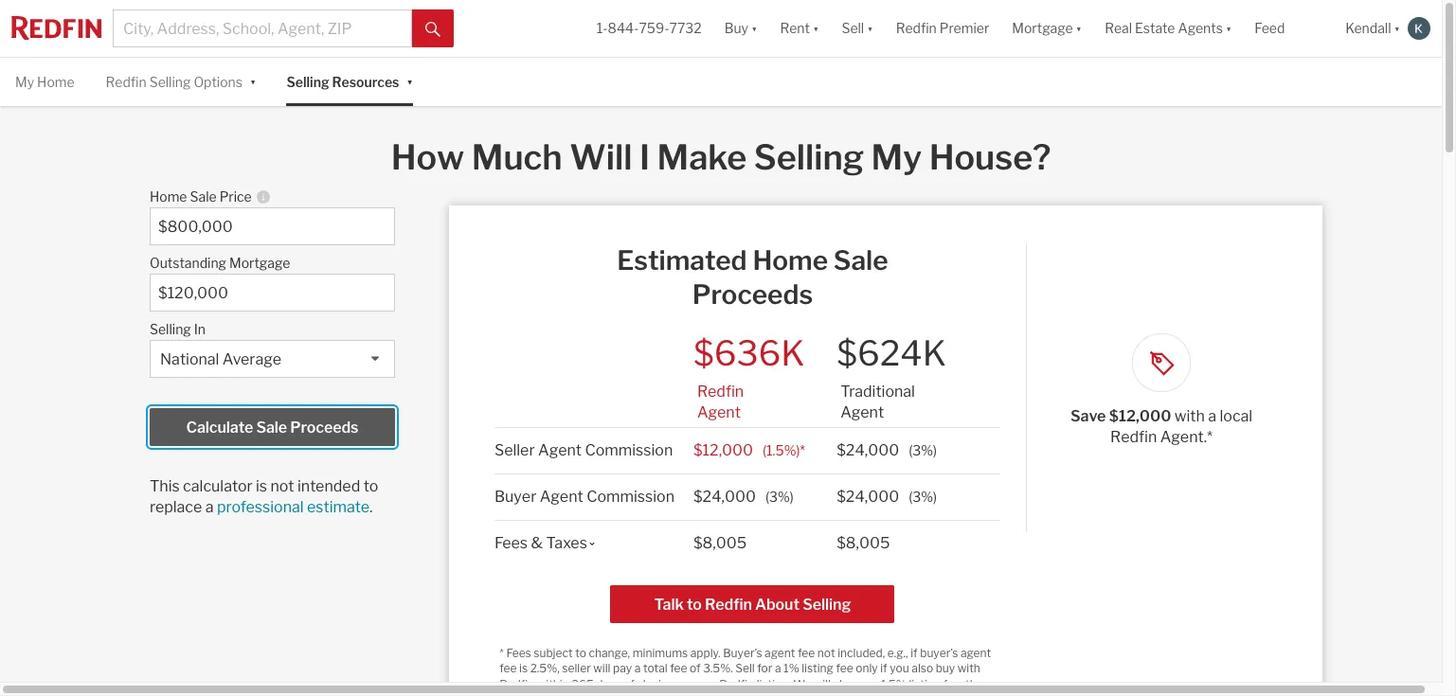 Task type: describe. For each thing, give the bounding box(es) containing it.
0 vertical spatial buy
[[936, 662, 955, 676]]

then
[[966, 677, 990, 691]]

kendall ▾
[[1346, 20, 1401, 36]]

difference
[[661, 693, 716, 696]]

with a local redfin agent.*
[[1111, 408, 1253, 447]]

change,
[[589, 646, 630, 660]]

on
[[677, 677, 691, 691]]

$624k
[[837, 333, 947, 375]]

premier
[[940, 20, 990, 36]]

agent inside $636k redfin agent
[[697, 403, 741, 421]]

▾ inside dropdown button
[[1226, 20, 1232, 36]]

0 vertical spatial will
[[593, 662, 611, 676]]

▾ left real
[[1076, 20, 1082, 36]]

commission for seller agent commission
[[585, 441, 673, 459]]

estimate
[[307, 499, 370, 517]]

my inside my home link
[[15, 74, 34, 90]]

(3%) for $12,000
[[909, 442, 937, 458]]

1 horizontal spatial you
[[747, 693, 766, 696]]

mortgage ▾
[[1012, 20, 1082, 36]]

$636k
[[694, 333, 805, 375]]

outstanding mortgage element
[[150, 246, 386, 274]]

submit search image
[[425, 22, 441, 37]]

a inside this calculator is not intended to replace a
[[205, 499, 214, 517]]

selling resources ▾
[[287, 72, 413, 90]]

sell ▾ button
[[842, 0, 873, 57]]

e.g.,
[[888, 646, 908, 660]]

check
[[558, 693, 590, 696]]

(1.5%)
[[763, 442, 800, 458]]

redfin inside $636k redfin agent
[[697, 383, 744, 401]]

price
[[219, 189, 252, 205]]

pay
[[613, 662, 632, 676]]

sale inside estimated home sale proceeds
[[834, 245, 888, 277]]

my home link
[[15, 58, 74, 106]]

make
[[657, 137, 747, 178]]

redfin inside "with a local redfin agent.*"
[[1111, 429, 1157, 447]]

redfin up after
[[719, 677, 754, 691]]

outstanding
[[150, 255, 226, 271]]

fees inside * fees subject to change, minimums apply. buyer's agent fee not included, e.g., if buyer's agent fee is 2.5%, seller will pay a total fee of 3.5%. sell for a 1% listing fee only if you also buy with redfin within 365 days of closing on your redfin listing. we will charge a 1.5% listing fee, then send you a check for the 0.5% difference after you buy your next home with us.
[[506, 646, 531, 660]]

talk to redfin about selling
[[654, 596, 851, 614]]

1-844-759-7732 link
[[597, 20, 702, 36]]

7732
[[669, 20, 702, 36]]

1 vertical spatial $12,000
[[694, 441, 753, 459]]

after
[[718, 693, 744, 696]]

rent ▾ button
[[780, 0, 819, 57]]

redfin inside button
[[705, 596, 752, 614]]

redfin up send
[[500, 677, 535, 691]]

Outstanding Mortgage text field
[[158, 285, 387, 303]]

will
[[570, 137, 632, 178]]

sell ▾
[[842, 20, 873, 36]]

selling in element
[[150, 312, 386, 340]]

seller
[[495, 441, 535, 459]]

house?
[[929, 137, 1051, 178]]

commission for buyer agent commission
[[587, 488, 675, 506]]

feed
[[1255, 20, 1285, 36]]

home
[[842, 693, 873, 696]]

1 vertical spatial my
[[871, 137, 922, 178]]

only
[[856, 662, 878, 676]]

0 vertical spatial fees
[[495, 534, 528, 552]]

0 horizontal spatial of
[[624, 677, 635, 691]]

send
[[500, 693, 525, 696]]

next
[[817, 693, 840, 696]]

▾ right buy at the top of the page
[[751, 20, 758, 36]]

▾ right rent ▾ on the right of the page
[[867, 20, 873, 36]]

about
[[755, 596, 800, 614]]

0 horizontal spatial with
[[875, 693, 898, 696]]

$636k redfin agent
[[694, 333, 805, 421]]

is inside this calculator is not intended to replace a
[[256, 478, 267, 496]]

.
[[370, 499, 373, 517]]

1.5%
[[881, 677, 907, 691]]

0 vertical spatial for
[[757, 662, 773, 676]]

0 horizontal spatial you
[[528, 693, 547, 696]]

resources
[[332, 74, 399, 90]]

▾ inside redfin selling options ▾
[[250, 72, 256, 89]]

estate
[[1135, 20, 1175, 36]]

real estate agents ▾ link
[[1105, 0, 1232, 57]]

* inside * fees subject to change, minimums apply. buyer's agent fee not included, e.g., if buyer's agent fee is 2.5%, seller will pay a total fee of 3.5%. sell for a 1% listing fee only if you also buy with redfin within 365 days of closing on your redfin listing. we will charge a 1.5% listing fee, then send you a check for the 0.5% difference after you buy your next home with us.
[[500, 646, 504, 660]]

sale for proceeds
[[256, 419, 287, 437]]

this calculator is not intended to replace a
[[150, 478, 378, 517]]

sell inside dropdown button
[[842, 20, 864, 36]]

intended
[[297, 478, 360, 496]]

agent right buyer
[[540, 488, 583, 506]]

0 horizontal spatial mortgage
[[229, 255, 290, 271]]

buy ▾
[[725, 20, 758, 36]]

759-
[[639, 20, 669, 36]]

subject
[[534, 646, 573, 660]]

i
[[640, 137, 650, 178]]

sell inside * fees subject to change, minimums apply. buyer's agent fee not included, e.g., if buyer's agent fee is 2.5%, seller will pay a total fee of 3.5%. sell for a 1% listing fee only if you also buy with redfin within 365 days of closing on your redfin listing. we will charge a 1.5% listing fee, then send you a check for the 0.5% difference after you buy your next home with us.
[[736, 662, 755, 676]]

2.5%,
[[530, 662, 560, 676]]

selling in
[[150, 321, 206, 338]]

1 vertical spatial home
[[150, 189, 187, 205]]

real
[[1105, 20, 1132, 36]]

agent.*
[[1161, 429, 1213, 447]]

$24,000 for $12,000
[[837, 441, 899, 459]]

the
[[611, 693, 628, 696]]

talk
[[654, 596, 684, 614]]

also
[[912, 662, 933, 676]]

$24,000 (3%) for $12,000
[[837, 441, 937, 459]]

national average
[[160, 351, 281, 369]]

buyer
[[495, 488, 537, 506]]

1-844-759-7732
[[597, 20, 702, 36]]

$12,000 (1.5%) *
[[694, 441, 805, 459]]

minimums
[[633, 646, 688, 660]]

a left 1%
[[775, 662, 781, 676]]

buyer's
[[723, 646, 762, 660]]

▾ inside selling resources ▾
[[407, 72, 413, 89]]

2 horizontal spatial you
[[890, 662, 909, 676]]

national
[[160, 351, 219, 369]]

professional estimate .
[[217, 499, 373, 517]]

selling inside selling resources ▾
[[287, 74, 329, 90]]

fee up 1%
[[798, 646, 815, 660]]

included,
[[838, 646, 885, 660]]

sell ▾ button
[[830, 0, 885, 57]]

0 vertical spatial listing
[[802, 662, 834, 676]]

selling inside button
[[803, 596, 851, 614]]

0 horizontal spatial buy
[[768, 693, 788, 696]]

real estate agents ▾
[[1105, 20, 1232, 36]]

0 vertical spatial your
[[693, 677, 717, 691]]



Task type: vqa. For each thing, say whether or not it's contained in the screenshot.
Everything you need to find the rental you'll love
no



Task type: locate. For each thing, give the bounding box(es) containing it.
0 horizontal spatial listing
[[802, 662, 834, 676]]

mortgage ▾ button
[[1001, 0, 1094, 57]]

proceeds inside calculate sale proceeds button
[[290, 419, 358, 437]]

1 vertical spatial is
[[519, 662, 528, 676]]

fee
[[798, 646, 815, 660], [500, 662, 517, 676], [670, 662, 687, 676], [836, 662, 853, 676]]

▾
[[751, 20, 758, 36], [813, 20, 819, 36], [867, 20, 873, 36], [1076, 20, 1082, 36], [1226, 20, 1232, 36], [1394, 20, 1401, 36], [250, 72, 256, 89], [407, 72, 413, 89]]

2 horizontal spatial to
[[687, 596, 702, 614]]

1 vertical spatial your
[[790, 693, 814, 696]]

not left 'included,'
[[818, 646, 835, 660]]

2 vertical spatial home
[[753, 245, 828, 277]]

taxes
[[546, 534, 587, 552]]

0 vertical spatial proceeds
[[692, 279, 813, 311]]

1 horizontal spatial your
[[790, 693, 814, 696]]

selling
[[149, 74, 191, 90], [287, 74, 329, 90], [754, 137, 864, 178], [150, 321, 191, 338], [803, 596, 851, 614]]

1 horizontal spatial is
[[519, 662, 528, 676]]

not up the professional estimate link
[[271, 478, 294, 496]]

buy down buyer's
[[936, 662, 955, 676]]

1 agent from the left
[[765, 646, 795, 660]]

will up days
[[593, 662, 611, 676]]

home inside estimated home sale proceeds
[[753, 245, 828, 277]]

agent up then
[[961, 646, 991, 660]]

redfin
[[896, 20, 937, 36], [106, 74, 147, 90], [697, 383, 744, 401], [1111, 429, 1157, 447], [705, 596, 752, 614], [500, 677, 535, 691], [719, 677, 754, 691]]

▾ right resources
[[407, 72, 413, 89]]

us.
[[900, 693, 915, 696]]

0 horizontal spatial is
[[256, 478, 267, 496]]

will
[[593, 662, 611, 676], [814, 677, 831, 691]]

Home Sale Price text field
[[158, 218, 387, 236]]

commission up buyer agent commission
[[585, 441, 673, 459]]

buyer's
[[920, 646, 958, 660]]

* down $636k redfin agent
[[800, 442, 805, 458]]

you down listing. at the right bottom of page
[[747, 693, 766, 696]]

1 vertical spatial sell
[[736, 662, 755, 676]]

0 horizontal spatial if
[[881, 662, 888, 676]]

1 vertical spatial to
[[687, 596, 702, 614]]

calculator
[[183, 478, 253, 496]]

to inside button
[[687, 596, 702, 614]]

sell
[[842, 20, 864, 36], [736, 662, 755, 676]]

buy
[[936, 662, 955, 676], [768, 693, 788, 696]]

0 vertical spatial $12,000
[[1109, 408, 1172, 426]]

1 horizontal spatial sell
[[842, 20, 864, 36]]

0 horizontal spatial to
[[364, 478, 378, 496]]

local
[[1220, 408, 1253, 426]]

of down apply.
[[690, 662, 701, 676]]

1 horizontal spatial not
[[818, 646, 835, 660]]

0 horizontal spatial will
[[593, 662, 611, 676]]

▾ left "user photo" at top right
[[1394, 20, 1401, 36]]

0 horizontal spatial not
[[271, 478, 294, 496]]

outstanding mortgage
[[150, 255, 290, 271]]

365
[[572, 677, 594, 691]]

fee,
[[943, 677, 963, 691]]

agent inside $624k traditional agent
[[841, 403, 884, 421]]

estimated
[[617, 245, 747, 277]]

1 horizontal spatial with
[[958, 662, 981, 676]]

0 horizontal spatial sell
[[736, 662, 755, 676]]

seller
[[562, 662, 591, 676]]

sell down buyer's
[[736, 662, 755, 676]]

2 vertical spatial with
[[875, 693, 898, 696]]

agent
[[765, 646, 795, 660], [961, 646, 991, 660]]

to up seller
[[575, 646, 586, 660]]

buy down listing. at the right bottom of page
[[768, 693, 788, 696]]

proceeds up intended
[[290, 419, 358, 437]]

listing up we
[[802, 662, 834, 676]]

kendall
[[1346, 20, 1392, 36]]

your down we
[[790, 693, 814, 696]]

1 vertical spatial for
[[593, 693, 608, 696]]

to inside * fees subject to change, minimums apply. buyer's agent fee not included, e.g., if buyer's agent fee is 2.5%, seller will pay a total fee of 3.5%. sell for a 1% listing fee only if you also buy with redfin within 365 days of closing on your redfin listing. we will charge a 1.5% listing fee, then send you a check for the 0.5% difference after you buy your next home with us.
[[575, 646, 586, 660]]

listing down also
[[909, 677, 941, 691]]

844-
[[608, 20, 639, 36]]

apply.
[[691, 646, 721, 660]]

this
[[150, 478, 180, 496]]

1 vertical spatial commission
[[587, 488, 675, 506]]

$24,000
[[837, 441, 899, 459], [694, 488, 756, 506], [837, 488, 899, 506]]

redfin inside redfin selling options ▾
[[106, 74, 147, 90]]

0 horizontal spatial agent
[[765, 646, 795, 660]]

home for estimated home sale proceeds
[[753, 245, 828, 277]]

0 vertical spatial *
[[800, 442, 805, 458]]

rent
[[780, 20, 810, 36]]

for down days
[[593, 693, 608, 696]]

in
[[194, 321, 206, 338]]

not inside * fees subject to change, minimums apply. buyer's agent fee not included, e.g., if buyer's agent fee is 2.5%, seller will pay a total fee of 3.5%. sell for a 1% listing fee only if you also buy with redfin within 365 days of closing on your redfin listing. we will charge a 1.5% listing fee, then send you a check for the 0.5% difference after you buy your next home with us.
[[818, 646, 835, 660]]

total
[[643, 662, 668, 676]]

1 horizontal spatial my
[[871, 137, 922, 178]]

1 vertical spatial buy
[[768, 693, 788, 696]]

my home
[[15, 74, 74, 90]]

selling resources link
[[287, 58, 399, 106]]

user photo image
[[1408, 17, 1431, 40]]

1 vertical spatial *
[[500, 646, 504, 660]]

1 horizontal spatial will
[[814, 677, 831, 691]]

buy ▾ button
[[713, 0, 769, 57]]

mortgage inside dropdown button
[[1012, 20, 1073, 36]]

agent up $12,000 (1.5%) *
[[697, 403, 741, 421]]

1%
[[784, 662, 799, 676]]

with inside "with a local redfin agent.*"
[[1175, 408, 1205, 426]]

1 vertical spatial will
[[814, 677, 831, 691]]

0 vertical spatial mortgage
[[1012, 20, 1073, 36]]

0.5%
[[631, 693, 659, 696]]

* up send
[[500, 646, 504, 660]]

home for my home
[[37, 74, 74, 90]]

talk to redfin about selling button
[[611, 585, 895, 623]]

0 vertical spatial home
[[37, 74, 74, 90]]

1 vertical spatial of
[[624, 677, 635, 691]]

selling inside redfin selling options ▾
[[149, 74, 191, 90]]

agent up 1%
[[765, 646, 795, 660]]

fee up charge
[[836, 662, 853, 676]]

agent down traditional
[[841, 403, 884, 421]]

redfin down $636k
[[697, 383, 744, 401]]

commission
[[585, 441, 673, 459], [587, 488, 675, 506]]

0 horizontal spatial $12,000
[[694, 441, 753, 459]]

0 horizontal spatial proceeds
[[290, 419, 358, 437]]

2 vertical spatial to
[[575, 646, 586, 660]]

with down 1.5%
[[875, 693, 898, 696]]

1 horizontal spatial for
[[757, 662, 773, 676]]

save
[[1071, 408, 1106, 426]]

1 vertical spatial proceeds
[[290, 419, 358, 437]]

fees
[[495, 534, 528, 552], [506, 646, 531, 660]]

if
[[911, 646, 918, 660], [881, 662, 888, 676]]

to inside this calculator is not intended to replace a
[[364, 478, 378, 496]]

2 horizontal spatial with
[[1175, 408, 1205, 426]]

1 horizontal spatial listing
[[909, 677, 941, 691]]

(3%) for $24,000
[[909, 489, 937, 505]]

2 $8,005 from the left
[[837, 534, 890, 552]]

a right pay
[[635, 662, 641, 676]]

proceeds inside estimated home sale proceeds
[[692, 279, 813, 311]]

feed button
[[1244, 0, 1335, 57]]

a down calculator
[[205, 499, 214, 517]]

0 vertical spatial if
[[911, 646, 918, 660]]

with up then
[[958, 662, 981, 676]]

rent ▾ button
[[769, 0, 830, 57]]

you down e.g.,
[[890, 662, 909, 676]]

0 horizontal spatial for
[[593, 693, 608, 696]]

1 $8,005 from the left
[[694, 534, 747, 552]]

calculate sale proceeds button
[[150, 409, 395, 447]]

1 horizontal spatial agent
[[961, 646, 991, 660]]

▾ right rent
[[813, 20, 819, 36]]

buy ▾ button
[[725, 0, 758, 57]]

1 horizontal spatial if
[[911, 646, 918, 660]]

to up .
[[364, 478, 378, 496]]

$24,000 (3%) for $24,000
[[837, 488, 937, 506]]

2 horizontal spatial home
[[753, 245, 828, 277]]

* inside $12,000 (1.5%) *
[[800, 442, 805, 458]]

commission down seller agent commission
[[587, 488, 675, 506]]

sale inside button
[[256, 419, 287, 437]]

a down only
[[872, 677, 879, 691]]

0 vertical spatial with
[[1175, 408, 1205, 426]]

not
[[271, 478, 294, 496], [818, 646, 835, 660]]

we
[[793, 677, 811, 691]]

fee up on
[[670, 662, 687, 676]]

agent right seller
[[538, 441, 582, 459]]

$624k traditional agent
[[837, 333, 947, 421]]

1 horizontal spatial of
[[690, 662, 701, 676]]

1-
[[597, 20, 608, 36]]

redfin selling options link
[[106, 58, 243, 106]]

my
[[15, 74, 34, 90], [871, 137, 922, 178]]

$12,000
[[1109, 408, 1172, 426], [694, 441, 753, 459]]

2 agent from the left
[[961, 646, 991, 660]]

1 horizontal spatial mortgage
[[1012, 20, 1073, 36]]

0 horizontal spatial home
[[37, 74, 74, 90]]

0 horizontal spatial sale
[[190, 189, 217, 205]]

▾ right options
[[250, 72, 256, 89]]

redfin down save $12,000
[[1111, 429, 1157, 447]]

1 horizontal spatial sale
[[256, 419, 287, 437]]

buy
[[725, 20, 749, 36]]

1 horizontal spatial $12,000
[[1109, 408, 1172, 426]]

days
[[596, 677, 621, 691]]

a left local
[[1208, 408, 1217, 426]]

mortgage left real
[[1012, 20, 1073, 36]]

of up the
[[624, 677, 635, 691]]

proceeds up $636k
[[692, 279, 813, 311]]

1 horizontal spatial $8,005
[[837, 534, 890, 552]]

$12,000 up agent.*
[[1109, 408, 1172, 426]]

you down within
[[528, 693, 547, 696]]

$24,000 for $24,000
[[837, 488, 899, 506]]

average
[[223, 351, 281, 369]]

0 vertical spatial of
[[690, 662, 701, 676]]

how
[[391, 137, 465, 178]]

0 vertical spatial my
[[15, 74, 34, 90]]

redfin selling options ▾
[[106, 72, 256, 90]]

redfin left premier
[[896, 20, 937, 36]]

1 horizontal spatial proceeds
[[692, 279, 813, 311]]

with up agent.*
[[1175, 408, 1205, 426]]

1 vertical spatial mortgage
[[229, 255, 290, 271]]

traditional
[[841, 383, 915, 401]]

0 vertical spatial commission
[[585, 441, 673, 459]]

$12,000 left (1.5%)
[[694, 441, 753, 459]]

closing
[[637, 677, 675, 691]]

to right talk
[[687, 596, 702, 614]]

1 horizontal spatial to
[[575, 646, 586, 660]]

seller agent commission
[[495, 441, 673, 459]]

for up listing. at the right bottom of page
[[757, 662, 773, 676]]

*
[[800, 442, 805, 458], [500, 646, 504, 660]]

sale for price
[[190, 189, 217, 205]]

0 vertical spatial sale
[[190, 189, 217, 205]]

1 vertical spatial not
[[818, 646, 835, 660]]

1 horizontal spatial home
[[150, 189, 187, 205]]

a inside "with a local redfin agent.*"
[[1208, 408, 1217, 426]]

0 horizontal spatial $8,005
[[694, 534, 747, 552]]

0 vertical spatial to
[[364, 478, 378, 496]]

2 vertical spatial sale
[[256, 419, 287, 437]]

1 vertical spatial listing
[[909, 677, 941, 691]]

with
[[1175, 408, 1205, 426], [958, 662, 981, 676], [875, 693, 898, 696]]

save $12,000
[[1071, 408, 1175, 426]]

sell right rent ▾ on the right of the page
[[842, 20, 864, 36]]

redfin premier
[[896, 20, 990, 36]]

0 horizontal spatial *
[[500, 646, 504, 660]]

redfin inside "button"
[[896, 20, 937, 36]]

calculate
[[186, 419, 253, 437]]

agents
[[1178, 20, 1223, 36]]

0 vertical spatial sell
[[842, 20, 864, 36]]

0 vertical spatial is
[[256, 478, 267, 496]]

1 vertical spatial fees
[[506, 646, 531, 660]]

fee up send
[[500, 662, 517, 676]]

0 vertical spatial not
[[271, 478, 294, 496]]

your up difference
[[693, 677, 717, 691]]

1 horizontal spatial *
[[800, 442, 805, 458]]

1 vertical spatial sale
[[834, 245, 888, 277]]

1 vertical spatial if
[[881, 662, 888, 676]]

if right e.g.,
[[911, 646, 918, 660]]

3.5%.
[[703, 662, 733, 676]]

a
[[1208, 408, 1217, 426], [205, 499, 214, 517], [635, 662, 641, 676], [775, 662, 781, 676], [872, 677, 879, 691], [550, 693, 556, 696]]

City, Address, School, Agent, ZIP search field
[[113, 9, 412, 47]]

fees left &
[[495, 534, 528, 552]]

is
[[256, 478, 267, 496], [519, 662, 528, 676]]

is left "2.5%,"
[[519, 662, 528, 676]]

sale
[[190, 189, 217, 205], [834, 245, 888, 277], [256, 419, 287, 437]]

is inside * fees subject to change, minimums apply. buyer's agent fee not included, e.g., if buyer's agent fee is 2.5%, seller will pay a total fee of 3.5%. sell for a 1% listing fee only if you also buy with redfin within 365 days of closing on your redfin listing. we will charge a 1.5% listing fee, then send you a check for the 0.5% difference after you buy your next home with us.
[[519, 662, 528, 676]]

* fees subject to change, minimums apply. buyer's agent fee not included, e.g., if buyer's agent fee is 2.5%, seller will pay a total fee of 3.5%. sell for a 1% listing fee only if you also buy with redfin within 365 days of closing on your redfin listing. we will charge a 1.5% listing fee, then send you a check for the 0.5% difference after you buy your next home with us.
[[500, 646, 991, 696]]

estimated home sale proceeds
[[617, 245, 888, 311]]

redfin left about
[[705, 596, 752, 614]]

fees & taxes
[[495, 534, 587, 552]]

mortgage up outstanding mortgage text field
[[229, 255, 290, 271]]

a down within
[[550, 693, 556, 696]]

0 horizontal spatial my
[[15, 74, 34, 90]]

fees up "2.5%,"
[[506, 646, 531, 660]]

if right only
[[881, 662, 888, 676]]

1 horizontal spatial buy
[[936, 662, 955, 676]]

is up professional
[[256, 478, 267, 496]]

professional estimate link
[[217, 499, 370, 517]]

not inside this calculator is not intended to replace a
[[271, 478, 294, 496]]

professional
[[217, 499, 304, 517]]

much
[[472, 137, 563, 178]]

within
[[537, 677, 569, 691]]

0 horizontal spatial your
[[693, 677, 717, 691]]

will up next
[[814, 677, 831, 691]]

▾ right agents
[[1226, 20, 1232, 36]]

2 horizontal spatial sale
[[834, 245, 888, 277]]

redfin right the my home on the top left of page
[[106, 74, 147, 90]]

1 vertical spatial with
[[958, 662, 981, 676]]

$8,005
[[694, 534, 747, 552], [837, 534, 890, 552]]



